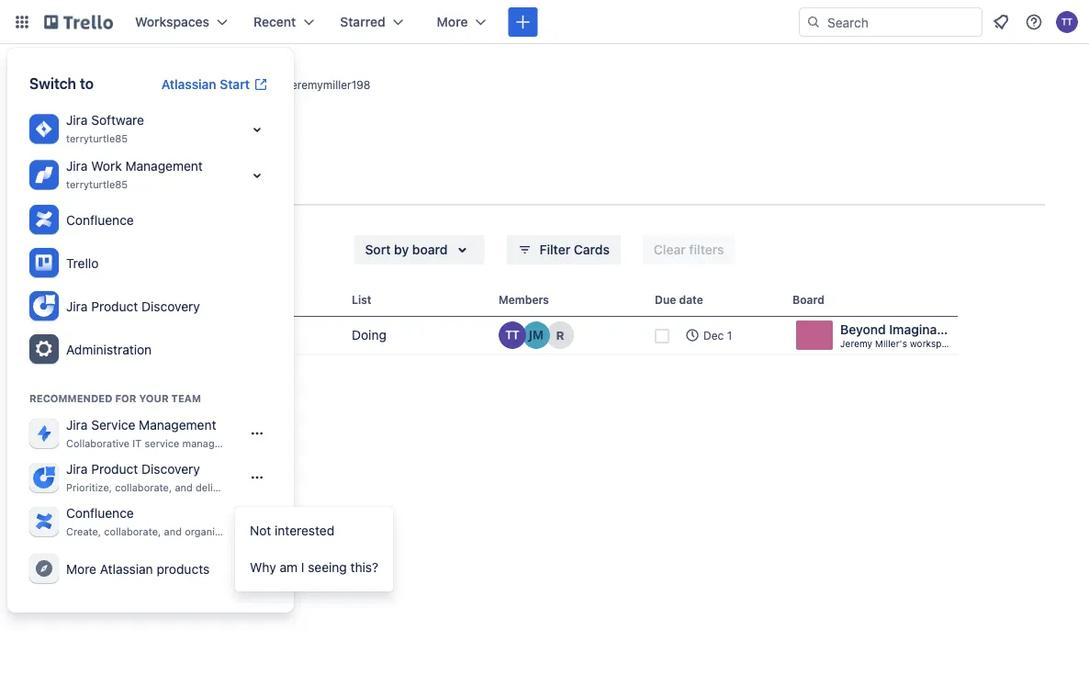 Task type: locate. For each thing, give the bounding box(es) containing it.
card
[[131, 293, 157, 306]]

atlassian
[[161, 77, 216, 92], [100, 561, 153, 576]]

clear filters button
[[643, 235, 735, 264]]

products
[[157, 561, 210, 576]]

jira software terryturtle85
[[66, 112, 144, 145]]

1 vertical spatial discovery
[[142, 461, 200, 477]]

0 vertical spatial collaborate,
[[115, 482, 172, 494]]

1 horizontal spatial atlassian
[[161, 77, 216, 92]]

0 vertical spatial cards
[[107, 179, 145, 194]]

cards down work
[[107, 179, 145, 194]]

collaborate,
[[115, 482, 172, 494], [104, 526, 161, 538]]

product inside 'link'
[[91, 298, 138, 314]]

3 jira from the top
[[66, 298, 88, 314]]

1 confluence from the top
[[66, 212, 134, 227]]

0 horizontal spatial atlassian
[[100, 561, 153, 576]]

jira inside jira software terryturtle85
[[66, 112, 88, 128]]

cards right filter
[[574, 242, 610, 257]]

board
[[793, 293, 825, 306]]

jira inside jira work management terryturtle85
[[66, 158, 88, 174]]

terryturtle85 down software
[[66, 133, 128, 145]]

more for more atlassian products
[[66, 561, 96, 576]]

1 vertical spatial atlassian
[[100, 561, 153, 576]]

0 horizontal spatial jeremy
[[141, 68, 215, 94]]

more atlassian products
[[66, 561, 210, 576]]

1 vertical spatial and
[[164, 526, 182, 538]]

search image
[[806, 15, 821, 29]]

trello link
[[22, 242, 279, 285]]

the
[[210, 327, 229, 343]]

cards inside filter cards button
[[574, 242, 610, 257]]

open information menu image
[[1025, 13, 1043, 31]]

more left create board or workspace icon
[[437, 14, 468, 29]]

administration link
[[22, 328, 279, 371]]

0 vertical spatial confluence
[[66, 212, 134, 227]]

more down create,
[[66, 561, 96, 576]]

expand image
[[246, 118, 268, 141], [246, 164, 268, 186]]

discovery inside jira product discovery prioritize, collaborate, and deliver new ideas
[[142, 461, 200, 477]]

and left organize
[[164, 526, 182, 538]]

prioritize,
[[66, 482, 112, 494]]

confluence down cards 'link'
[[66, 212, 134, 227]]

work
[[253, 526, 276, 538]]

jira inside jira product discovery prioritize, collaborate, and deliver new ideas
[[66, 461, 88, 477]]

jira up prioritize,
[[66, 461, 88, 477]]

1 jira from the top
[[66, 112, 88, 128]]

jira for jira product discovery prioritize, collaborate, and deliver new ideas
[[66, 461, 88, 477]]

2 expand image from the top
[[246, 164, 268, 186]]

0 vertical spatial product
[[91, 298, 138, 314]]

terryturtle85
[[66, 133, 128, 145], [66, 179, 128, 191]]

product inside jira product discovery prioritize, collaborate, and deliver new ideas
[[91, 461, 138, 477]]

for
[[115, 393, 136, 405]]

0 vertical spatial atlassian
[[161, 77, 216, 92]]

5 jira from the top
[[66, 461, 88, 477]]

terry turtle (terryturtle) image
[[1056, 11, 1078, 33]]

management inside jira service management collaborative it service management
[[139, 417, 216, 433]]

product for jira product discovery prioritize, collaborate, and deliver new ideas
[[91, 461, 138, 477]]

atlassian left products at the bottom of the page
[[100, 561, 153, 576]]

r
[[556, 328, 564, 342]]

atlassian left the start
[[161, 77, 216, 92]]

0 vertical spatial discovery
[[142, 298, 200, 314]]

discovery
[[142, 298, 200, 314], [142, 461, 200, 477]]

product up administration
[[91, 298, 138, 314]]

am
[[280, 560, 298, 575]]

terryturtle85 inside jira software terryturtle85
[[66, 133, 128, 145]]

jira inside 'link'
[[66, 298, 88, 314]]

1 vertical spatial terryturtle85
[[66, 179, 128, 191]]

management
[[125, 158, 203, 174], [139, 417, 216, 433]]

0 vertical spatial expand image
[[246, 118, 268, 141]]

jira inside jira service management collaborative it service management
[[66, 417, 88, 433]]

0 vertical spatial more
[[437, 14, 468, 29]]

switch
[[29, 75, 76, 92]]

2 jira from the top
[[66, 158, 88, 174]]

by
[[394, 242, 409, 257]]

discovery down service
[[142, 461, 200, 477]]

jeremy
[[141, 68, 215, 94], [840, 338, 873, 349]]

software
[[91, 112, 144, 128]]

1 horizontal spatial cards
[[574, 242, 610, 257]]

1 vertical spatial management
[[139, 417, 216, 433]]

jeremy down beyond at the right top of the page
[[840, 338, 873, 349]]

management for jira service management
[[139, 417, 216, 433]]

seeing
[[308, 560, 347, 575]]

0 vertical spatial terryturtle85
[[66, 133, 128, 145]]

settings image
[[33, 338, 55, 360]]

2 confluence from the top
[[66, 506, 134, 521]]

confluence up create,
[[66, 506, 134, 521]]

compliment the chef
[[135, 327, 261, 343]]

1 horizontal spatial jeremy
[[840, 338, 873, 349]]

activity
[[44, 179, 93, 194]]

@jeremymiller198
[[278, 79, 371, 91]]

jira up activity
[[66, 158, 88, 174]]

discovery inside 'link'
[[142, 298, 200, 314]]

rubyanndersson (rubyanndersson) image
[[546, 321, 574, 349]]

1 horizontal spatial more
[[437, 14, 468, 29]]

imagination
[[889, 322, 960, 337]]

1 expand image from the top
[[246, 118, 268, 141]]

starred button
[[329, 7, 415, 37]]

clear filters
[[654, 242, 724, 257]]

1 vertical spatial jeremy
[[840, 338, 873, 349]]

more inside popup button
[[437, 14, 468, 29]]

group
[[235, 507, 393, 591]]

jira product discovery link
[[22, 285, 279, 328]]

management up service
[[139, 417, 216, 433]]

product for jira product discovery
[[91, 298, 138, 314]]

board
[[412, 242, 448, 257]]

beyond
[[840, 322, 886, 337]]

product down collaborative
[[91, 461, 138, 477]]

and left deliver
[[175, 482, 193, 494]]

1 vertical spatial cards
[[574, 242, 610, 257]]

expand image for jira software
[[246, 118, 268, 141]]

0 vertical spatial and
[[175, 482, 193, 494]]

2 terryturtle85 from the top
[[66, 179, 128, 191]]

1 terryturtle85 from the top
[[66, 133, 128, 145]]

organize
[[185, 526, 226, 538]]

1 vertical spatial product
[[91, 461, 138, 477]]

jira down to
[[66, 112, 88, 128]]

collaborate, up the more atlassian products
[[104, 526, 161, 538]]

jeremy left the start
[[141, 68, 215, 94]]

confluence for confluence
[[66, 212, 134, 227]]

0 vertical spatial management
[[125, 158, 203, 174]]

confluence inside confluence create, collaborate, and organize your work
[[66, 506, 134, 521]]

switch to… image
[[13, 13, 31, 31]]

1 vertical spatial collaborate,
[[104, 526, 161, 538]]

jira down recommended
[[66, 417, 88, 433]]

1 vertical spatial expand image
[[246, 164, 268, 186]]

jira
[[66, 112, 88, 128], [66, 158, 88, 174], [66, 298, 88, 314], [66, 417, 88, 433], [66, 461, 88, 477]]

clear
[[654, 242, 686, 257]]

workspaces button
[[124, 7, 239, 37]]

deliver
[[196, 482, 228, 494]]

4 jira from the top
[[66, 417, 88, 433]]

confluence link
[[22, 198, 279, 242]]

1 discovery from the top
[[142, 298, 200, 314]]

management up the confluence link
[[125, 158, 203, 174]]

1 vertical spatial confluence
[[66, 506, 134, 521]]

2 product from the top
[[91, 461, 138, 477]]

discovery up compliment
[[142, 298, 200, 314]]

back to home image
[[44, 7, 113, 37]]

0 horizontal spatial more
[[66, 561, 96, 576]]

collaborate, inside jira product discovery prioritize, collaborate, and deliver new ideas
[[115, 482, 172, 494]]

product
[[91, 298, 138, 314], [91, 461, 138, 477]]

management inside jira work management terryturtle85
[[125, 158, 203, 174]]

jira for jira work management terryturtle85
[[66, 158, 88, 174]]

administration
[[66, 342, 152, 357]]

0 notifications image
[[990, 11, 1012, 33]]

your
[[139, 393, 169, 405]]

list
[[352, 293, 372, 306]]

and
[[175, 482, 193, 494], [164, 526, 182, 538]]

1 vertical spatial more
[[66, 561, 96, 576]]

discovery for jira product discovery
[[142, 298, 200, 314]]

jira down trello
[[66, 298, 88, 314]]

switch to
[[29, 75, 94, 92]]

1 product from the top
[[91, 298, 138, 314]]

management for jira work management
[[125, 158, 203, 174]]

cards
[[107, 179, 145, 194], [574, 242, 610, 257]]

2 discovery from the top
[[142, 461, 200, 477]]

collaborate, up confluence create, collaborate, and organize your work
[[115, 482, 172, 494]]

terryturtle85 down work
[[66, 179, 128, 191]]

more
[[437, 14, 468, 29], [66, 561, 96, 576]]



Task type: vqa. For each thing, say whether or not it's contained in the screenshot.
and within the 'Jira Product Discovery Prioritize, collaborate, and deliver new ideas'
yes



Task type: describe. For each thing, give the bounding box(es) containing it.
jeremy miller (jeremymiller198) image
[[523, 321, 550, 349]]

recent
[[254, 14, 296, 29]]

why am i seeing this?
[[250, 560, 378, 575]]

this?
[[350, 560, 378, 575]]

service
[[91, 417, 135, 433]]

why
[[250, 560, 276, 575]]

jeremy miller @jeremymiller198
[[141, 68, 371, 94]]

sort by board button
[[354, 235, 484, 264]]

due
[[655, 293, 676, 306]]

group containing not interested
[[235, 507, 393, 591]]

more button
[[426, 7, 497, 37]]

more for more
[[437, 14, 468, 29]]

work
[[91, 158, 122, 174]]

r button
[[546, 321, 574, 349]]

members
[[499, 293, 549, 306]]

jira service management options menu image
[[250, 426, 264, 441]]

jira work management terryturtle85
[[66, 158, 203, 191]]

0 vertical spatial jeremy
[[141, 68, 215, 94]]

to
[[80, 75, 94, 92]]

your
[[229, 526, 250, 538]]

discovery for jira product discovery prioritize, collaborate, and deliver new ideas
[[142, 461, 200, 477]]

jira product discovery prioritize, collaborate, and deliver new ideas
[[66, 461, 279, 494]]

activity link
[[44, 170, 93, 203]]

more atlassian products link
[[22, 547, 279, 590]]

and inside jira product discovery prioritize, collaborate, and deliver new ideas
[[175, 482, 193, 494]]

sort by board
[[365, 242, 448, 257]]

sort
[[365, 242, 391, 257]]

terry turtle (terryturtle) image
[[499, 321, 526, 349]]

jira for jira product discovery
[[66, 298, 88, 314]]

it
[[132, 438, 142, 450]]

atlassian inside 'link'
[[161, 77, 216, 92]]

recommended for your team
[[29, 393, 201, 405]]

collaborate, inside confluence create, collaborate, and organize your work
[[104, 526, 161, 538]]

dec
[[703, 329, 724, 342]]

workspaces
[[135, 14, 209, 29]]

atlassian start link
[[150, 70, 279, 99]]

doing
[[352, 327, 386, 343]]

create,
[[66, 526, 101, 538]]

expand image for jira work management
[[246, 164, 268, 186]]

not
[[250, 523, 271, 538]]

confluence create, collaborate, and organize your work
[[66, 506, 276, 538]]

compliment the chef link
[[131, 317, 344, 354]]

collaborative
[[66, 438, 130, 450]]

interested
[[275, 523, 334, 538]]

terryturtle85 inside jira work management terryturtle85
[[66, 179, 128, 191]]

why am i seeing this? button
[[235, 549, 393, 586]]

due date
[[655, 293, 703, 306]]

confluence for confluence create, collaborate, and organize your work
[[66, 506, 134, 521]]

create board or workspace image
[[514, 13, 532, 31]]

chef
[[233, 327, 261, 343]]

start
[[220, 77, 250, 92]]

Search field
[[821, 8, 982, 36]]

recommended
[[29, 393, 113, 405]]

jira product discovery
[[66, 298, 200, 314]]

beyond imagination jeremy miller's workspace
[[840, 322, 960, 349]]

new
[[231, 482, 251, 494]]

compliment
[[135, 327, 207, 343]]

jira for jira software terryturtle85
[[66, 112, 88, 128]]

filter cards button
[[506, 235, 621, 264]]

jira for jira service management collaborative it service management
[[66, 417, 88, 433]]

not interested
[[250, 523, 334, 538]]

jeremy inside beyond imagination jeremy miller's workspace
[[840, 338, 873, 349]]

team
[[171, 393, 201, 405]]

atlassian start
[[161, 77, 250, 92]]

not interested button
[[235, 512, 393, 549]]

filter cards
[[540, 242, 610, 257]]

dec 1
[[703, 329, 732, 342]]

primary element
[[0, 0, 1089, 44]]

trello
[[66, 255, 99, 270]]

filter
[[540, 242, 570, 257]]

workspace
[[910, 338, 957, 349]]

jira service management collaborative it service management
[[66, 417, 245, 450]]

1
[[727, 329, 732, 342]]

date
[[679, 293, 703, 306]]

management
[[182, 438, 245, 450]]

i
[[301, 560, 304, 575]]

and inside confluence create, collaborate, and organize your work
[[164, 526, 182, 538]]

miller
[[220, 68, 275, 94]]

recent button
[[242, 7, 325, 37]]

filters
[[689, 242, 724, 257]]

jira product discovery options menu image
[[250, 470, 264, 485]]

service
[[145, 438, 179, 450]]

ideas
[[253, 482, 279, 494]]

0 horizontal spatial cards
[[107, 179, 145, 194]]

cards link
[[107, 170, 145, 206]]

miller's
[[875, 338, 907, 349]]

starred
[[340, 14, 385, 29]]



